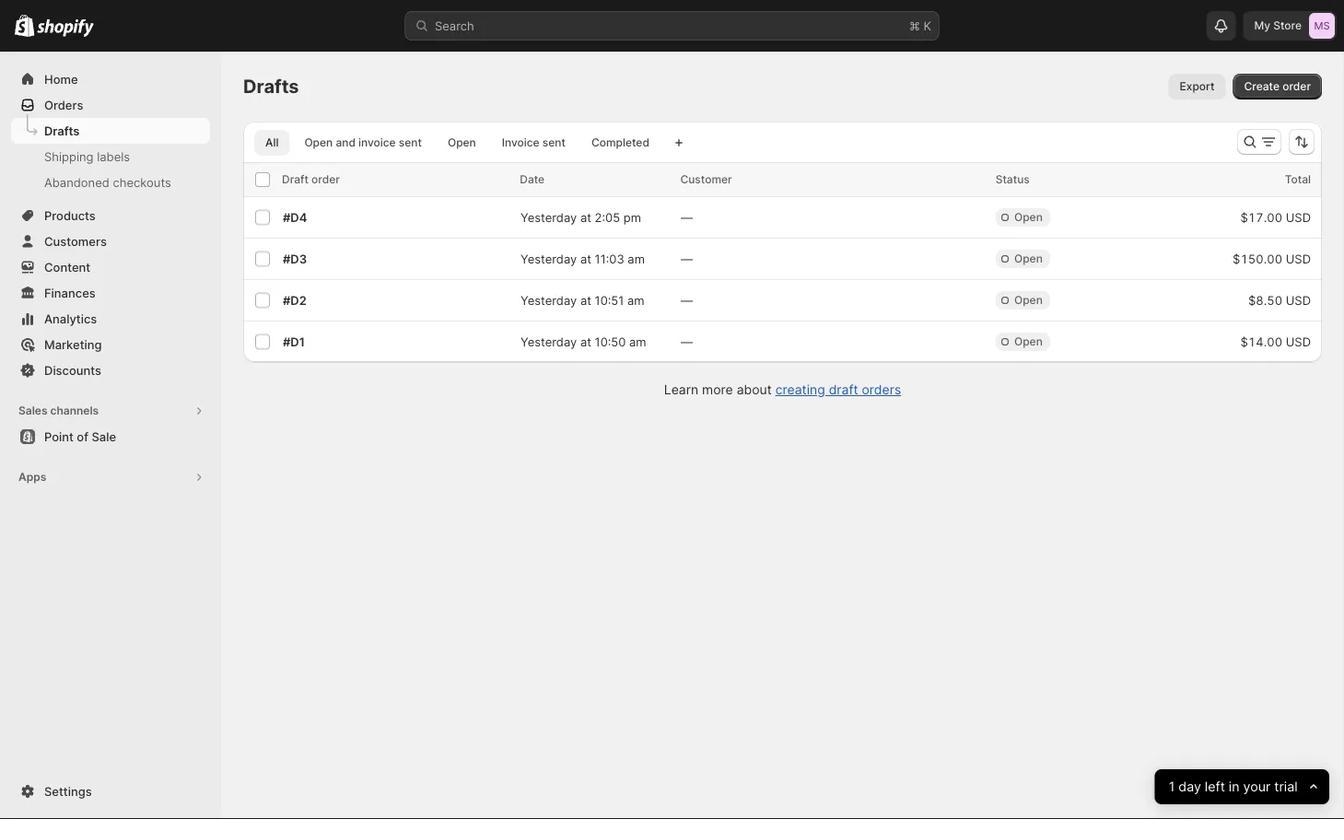 Task type: describe. For each thing, give the bounding box(es) containing it.
open link
[[437, 130, 487, 156]]

trial
[[1275, 779, 1298, 795]]

0 horizontal spatial shopify image
[[15, 14, 34, 37]]

discounts link
[[11, 357, 210, 383]]

$14.00 usd
[[1241, 334, 1311, 349]]

analytics link
[[11, 306, 210, 332]]

#d1 link
[[283, 334, 305, 349]]

#d4
[[283, 210, 307, 224]]

at for 11:03 am
[[580, 252, 591, 266]]

home link
[[11, 66, 210, 92]]

day
[[1179, 779, 1202, 795]]

marketing link
[[11, 332, 210, 357]]

products link
[[11, 203, 210, 229]]

shipping
[[44, 149, 94, 164]]

1 horizontal spatial shopify image
[[37, 19, 94, 37]]

apps button
[[11, 464, 210, 490]]

$8.50
[[1248, 293, 1283, 307]]

analytics
[[44, 311, 97, 326]]

#d2
[[283, 293, 307, 307]]

discounts
[[44, 363, 101, 377]]

$150.00
[[1233, 252, 1283, 266]]

point of sale link
[[11, 424, 210, 450]]

learn
[[664, 382, 699, 398]]

sales channels button
[[11, 398, 210, 424]]

#d1
[[283, 334, 305, 349]]

products
[[44, 208, 96, 223]]

10:51 am
[[595, 293, 645, 307]]

home
[[44, 72, 78, 86]]

of
[[77, 429, 88, 444]]

all button
[[254, 130, 290, 156]]

yesterday at 10:51 am
[[521, 293, 645, 307]]

11:03 am
[[595, 252, 645, 266]]

yesterday for yesterday at 10:51 am
[[521, 293, 577, 307]]

checkouts
[[113, 175, 171, 189]]

#d2 link
[[283, 293, 307, 307]]

1 day left in your trial button
[[1155, 769, 1330, 804]]

$150.00 usd
[[1233, 252, 1311, 266]]

invoice sent
[[502, 136, 566, 149]]

completed link
[[580, 130, 661, 156]]

$17.00 usd
[[1241, 210, 1311, 224]]

open and invoice sent link
[[293, 130, 433, 156]]

total
[[1285, 173, 1311, 186]]

all
[[265, 136, 279, 149]]

— for 10:50 am
[[681, 334, 693, 349]]

sales
[[18, 404, 47, 417]]

$17.00
[[1241, 210, 1283, 224]]

open for yesterday at 2:05 pm
[[1014, 211, 1043, 224]]

draft order
[[282, 173, 340, 186]]

$14.00
[[1241, 334, 1283, 349]]

more
[[702, 382, 733, 398]]

2 sent from the left
[[542, 136, 566, 149]]

and
[[336, 136, 356, 149]]

create order
[[1244, 80, 1311, 93]]

orders link
[[11, 92, 210, 118]]

1 sent from the left
[[399, 136, 422, 149]]

marketing
[[44, 337, 102, 352]]

10:50 am
[[595, 334, 647, 349]]

tab list containing all
[[251, 129, 664, 156]]

store
[[1274, 19, 1302, 32]]

date
[[520, 173, 545, 186]]

apps
[[18, 470, 46, 484]]

⌘ k
[[909, 18, 932, 33]]

your
[[1244, 779, 1271, 795]]

status
[[996, 173, 1030, 186]]

yesterday for yesterday at 2:05 pm
[[521, 210, 577, 224]]

0 vertical spatial drafts
[[243, 75, 299, 98]]

$8.50 usd
[[1248, 293, 1311, 307]]

learn more about creating draft orders
[[664, 382, 901, 398]]

order for create order
[[1283, 80, 1311, 93]]

— for 2:05 pm
[[681, 210, 693, 224]]

open for yesterday at 10:51 am
[[1014, 293, 1043, 307]]

customers link
[[11, 229, 210, 254]]

point of sale button
[[0, 424, 221, 450]]

invoice sent link
[[491, 130, 577, 156]]

about
[[737, 382, 772, 398]]

usd for $150.00 usd
[[1286, 252, 1311, 266]]



Task type: vqa. For each thing, say whether or not it's contained in the screenshot.


Task type: locate. For each thing, give the bounding box(es) containing it.
1 horizontal spatial order
[[1283, 80, 1311, 93]]

sent right "invoice"
[[542, 136, 566, 149]]

my store
[[1254, 19, 1302, 32]]

4 — from the top
[[681, 334, 693, 349]]

0 vertical spatial order
[[1283, 80, 1311, 93]]

yesterday at 11:03 am
[[521, 252, 645, 266]]

yesterday down "date"
[[521, 210, 577, 224]]

order right draft
[[312, 173, 340, 186]]

usd
[[1286, 210, 1311, 224], [1286, 252, 1311, 266], [1286, 293, 1311, 307], [1286, 334, 1311, 349]]

2 — from the top
[[681, 252, 693, 266]]

draft
[[282, 173, 309, 186]]

creating draft orders link
[[776, 382, 901, 398]]

yesterday
[[521, 210, 577, 224], [521, 252, 577, 266], [521, 293, 577, 307], [521, 334, 577, 349]]

at for 10:50 am
[[580, 334, 591, 349]]

tab list
[[251, 129, 664, 156]]

drafts link
[[11, 118, 210, 144]]

order right create
[[1283, 80, 1311, 93]]

invoice
[[502, 136, 540, 149]]

— down 'customer'
[[681, 210, 693, 224]]

— up 'learn'
[[681, 334, 693, 349]]

yesterday down yesterday at 10:51 am at the left of the page
[[521, 334, 577, 349]]

#d4 link
[[283, 210, 307, 224]]

1 day left in your trial
[[1169, 779, 1298, 795]]

draft
[[829, 382, 858, 398]]

point
[[44, 429, 74, 444]]

sale
[[92, 429, 116, 444]]

2 yesterday from the top
[[521, 252, 577, 266]]

1 vertical spatial drafts
[[44, 123, 80, 138]]

1 yesterday from the top
[[521, 210, 577, 224]]

yesterday at 2:05 pm
[[521, 210, 641, 224]]

search
[[435, 18, 474, 33]]

#d3
[[283, 252, 307, 266]]

3 usd from the top
[[1286, 293, 1311, 307]]

invoice
[[358, 136, 396, 149]]

usd for $8.50 usd
[[1286, 293, 1311, 307]]

yesterday down 'yesterday at 11:03 am'
[[521, 293, 577, 307]]

1 usd from the top
[[1286, 210, 1311, 224]]

export
[[1180, 80, 1215, 93]]

in
[[1229, 779, 1240, 795]]

— for 10:51 am
[[681, 293, 693, 307]]

create
[[1244, 80, 1280, 93]]

drafts inside drafts link
[[44, 123, 80, 138]]

open and invoice sent
[[304, 136, 422, 149]]

open for yesterday at 11:03 am
[[1014, 252, 1043, 265]]

orders
[[862, 382, 901, 398]]

yesterday down yesterday at 2:05 pm
[[521, 252, 577, 266]]

settings
[[44, 784, 92, 798]]

my store image
[[1309, 13, 1335, 39]]

my
[[1254, 19, 1271, 32]]

finances link
[[11, 280, 210, 306]]

content link
[[11, 254, 210, 280]]

2:05 pm
[[595, 210, 641, 224]]

abandoned checkouts link
[[11, 170, 210, 195]]

at left the 11:03 am
[[580, 252, 591, 266]]

— right the 11:03 am
[[681, 252, 693, 266]]

usd for $14.00 usd
[[1286, 334, 1311, 349]]

4 at from the top
[[580, 334, 591, 349]]

3 — from the top
[[681, 293, 693, 307]]

usd right $14.00
[[1286, 334, 1311, 349]]

abandoned checkouts
[[44, 175, 171, 189]]

⌘
[[909, 18, 920, 33]]

sent
[[399, 136, 422, 149], [542, 136, 566, 149]]

—
[[681, 210, 693, 224], [681, 252, 693, 266], [681, 293, 693, 307], [681, 334, 693, 349]]

sent right invoice
[[399, 136, 422, 149]]

open
[[304, 136, 333, 149], [448, 136, 476, 149], [1014, 211, 1043, 224], [1014, 252, 1043, 265], [1014, 293, 1043, 307], [1014, 335, 1043, 348]]

4 yesterday from the top
[[521, 334, 577, 349]]

usd right $8.50
[[1286, 293, 1311, 307]]

1 horizontal spatial sent
[[542, 136, 566, 149]]

settings link
[[11, 779, 210, 804]]

shipping labels link
[[11, 144, 210, 170]]

at for 2:05 pm
[[580, 210, 591, 224]]

at left 10:50 am
[[580, 334, 591, 349]]

content
[[44, 260, 90, 274]]

order for draft order
[[312, 173, 340, 186]]

create order link
[[1233, 74, 1322, 100]]

0 horizontal spatial order
[[312, 173, 340, 186]]

yesterday for yesterday at 10:50 am
[[521, 334, 577, 349]]

#d3 link
[[283, 252, 307, 266]]

2 usd from the top
[[1286, 252, 1311, 266]]

left
[[1205, 779, 1225, 795]]

2 at from the top
[[580, 252, 591, 266]]

customer
[[680, 173, 732, 186]]

sales channels
[[18, 404, 99, 417]]

point of sale
[[44, 429, 116, 444]]

usd for $17.00 usd
[[1286, 210, 1311, 224]]

0 horizontal spatial drafts
[[44, 123, 80, 138]]

0 horizontal spatial sent
[[399, 136, 422, 149]]

usd right $150.00 in the top right of the page
[[1286, 252, 1311, 266]]

open for yesterday at 10:50 am
[[1014, 335, 1043, 348]]

completed
[[591, 136, 650, 149]]

4 usd from the top
[[1286, 334, 1311, 349]]

1
[[1169, 779, 1175, 795]]

— right 10:51 am
[[681, 293, 693, 307]]

creating
[[776, 382, 825, 398]]

orders
[[44, 98, 83, 112]]

yesterday for yesterday at 11:03 am
[[521, 252, 577, 266]]

drafts down orders
[[44, 123, 80, 138]]

labels
[[97, 149, 130, 164]]

at left 10:51 am
[[580, 293, 591, 307]]

abandoned
[[44, 175, 110, 189]]

— for 11:03 am
[[681, 252, 693, 266]]

1 vertical spatial order
[[312, 173, 340, 186]]

shipping labels
[[44, 149, 130, 164]]

at left 2:05 pm
[[580, 210, 591, 224]]

1 at from the top
[[580, 210, 591, 224]]

drafts
[[243, 75, 299, 98], [44, 123, 80, 138]]

shopify image
[[15, 14, 34, 37], [37, 19, 94, 37]]

finances
[[44, 286, 96, 300]]

3 yesterday from the top
[[521, 293, 577, 307]]

yesterday at 10:50 am
[[521, 334, 647, 349]]

3 at from the top
[[580, 293, 591, 307]]

1 horizontal spatial drafts
[[243, 75, 299, 98]]

1 — from the top
[[681, 210, 693, 224]]

at for 10:51 am
[[580, 293, 591, 307]]

customers
[[44, 234, 107, 248]]

drafts up 'all'
[[243, 75, 299, 98]]

at
[[580, 210, 591, 224], [580, 252, 591, 266], [580, 293, 591, 307], [580, 334, 591, 349]]

export button
[[1169, 74, 1226, 100]]

usd right $17.00
[[1286, 210, 1311, 224]]



